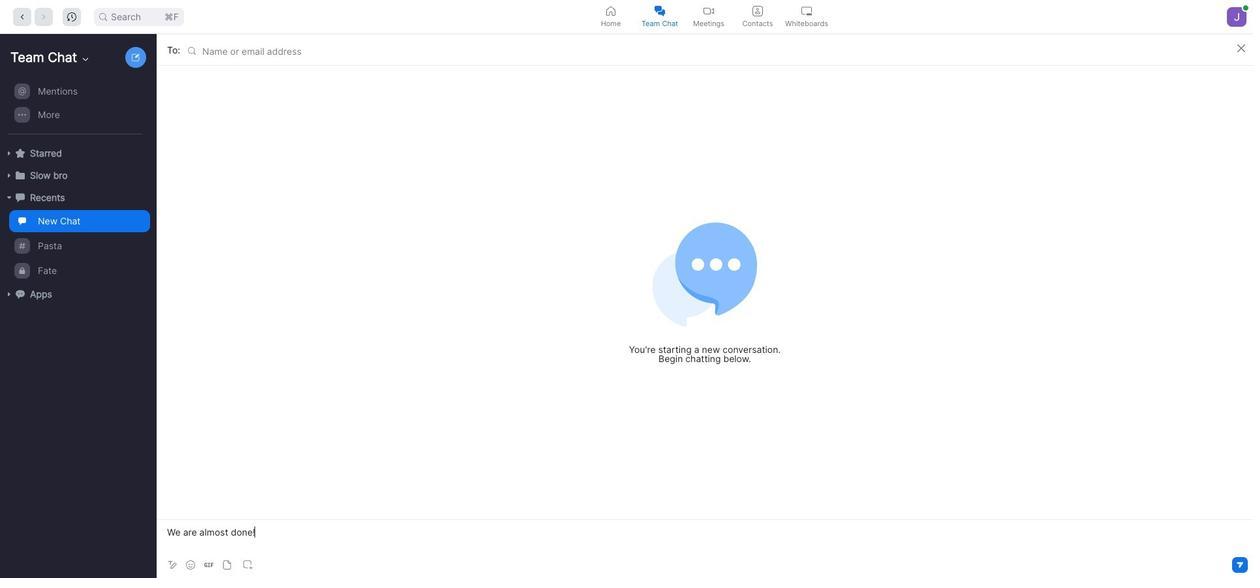 Task type: describe. For each thing, give the bounding box(es) containing it.
0 horizontal spatial magnifier image
[[99, 13, 107, 21]]

online image
[[1244, 5, 1249, 10]]

file image
[[223, 561, 232, 570]]

home small image
[[606, 6, 616, 16]]

slow bro tree item
[[5, 165, 150, 187]]

starred tree item
[[5, 142, 150, 165]]

folder image
[[16, 171, 25, 180]]

whiteboard small image
[[802, 6, 812, 16]]

team chat image
[[655, 6, 665, 16]]

team chat image
[[655, 6, 665, 16]]

chevron left small image
[[18, 12, 27, 21]]

profile contact image
[[753, 6, 763, 16]]

gif image
[[204, 561, 214, 570]]

recents tree item
[[5, 187, 150, 209]]

triangle right image for slow bro tree item
[[5, 172, 13, 180]]

close image
[[1238, 44, 1246, 52]]

home small image
[[606, 6, 616, 16]]



Task type: locate. For each thing, give the bounding box(es) containing it.
file image
[[223, 561, 232, 570]]

1 vertical spatial magnifier image
[[188, 47, 196, 55]]

history image
[[67, 12, 76, 21], [67, 12, 76, 21]]

1 vertical spatial magnifier image
[[188, 47, 196, 55]]

0 horizontal spatial magnifier image
[[99, 13, 107, 21]]

triangle right image
[[5, 172, 13, 180], [5, 194, 13, 202]]

1 horizontal spatial magnifier image
[[188, 47, 196, 55]]

recents group
[[0, 209, 150, 283]]

triangle right image
[[5, 150, 13, 157], [5, 150, 13, 157], [5, 172, 13, 180], [5, 194, 13, 202], [5, 291, 13, 298], [5, 291, 13, 298]]

online image
[[1244, 5, 1249, 10]]

triangle right image for "recents" tree item
[[5, 194, 13, 202]]

new image
[[132, 54, 140, 61]]

triangle right image for apps tree item
[[5, 291, 13, 298]]

tree
[[0, 78, 154, 319]]

2 triangle right image from the top
[[5, 194, 13, 202]]

video on image
[[704, 6, 714, 16], [704, 6, 714, 16]]

magnifier image
[[99, 13, 107, 21], [188, 47, 196, 55]]

send image
[[1236, 562, 1245, 569], [1236, 562, 1245, 569]]

chevron down small image
[[80, 54, 91, 65]]

1 horizontal spatial magnifier image
[[188, 47, 196, 55]]

apps tree item
[[5, 283, 150, 306]]

star image
[[16, 149, 25, 158], [16, 149, 25, 158]]

triangle right image for slow bro tree item
[[5, 172, 13, 180]]

1 vertical spatial triangle right image
[[5, 194, 13, 202]]

chevron left small image
[[18, 12, 27, 21]]

triangle right image inside "recents" tree item
[[5, 194, 13, 202]]

chat image
[[16, 193, 25, 202], [16, 193, 25, 202]]

chatbot image
[[16, 290, 25, 299]]

group
[[0, 80, 150, 135]]

chatbot image
[[16, 290, 25, 299]]

format image
[[167, 560, 178, 571], [167, 560, 178, 571]]

folder image
[[16, 171, 25, 180]]

0 vertical spatial triangle right image
[[5, 172, 13, 180]]

close image
[[1238, 44, 1246, 52]]

screenshot image
[[244, 561, 253, 570], [244, 561, 253, 570]]

triangle right image for "recents" tree item
[[5, 194, 13, 202]]

profile contact image
[[753, 6, 763, 16]]

whiteboard small image
[[802, 6, 812, 16]]

triangle right image inside "recents" tree item
[[5, 194, 13, 202]]

emoji image
[[186, 561, 195, 570], [186, 561, 195, 570]]

magnifier image
[[99, 13, 107, 21], [188, 47, 196, 55]]

0 vertical spatial magnifier image
[[99, 13, 107, 21]]

1 triangle right image from the top
[[5, 172, 13, 180]]

None text field
[[202, 46, 205, 57]]

chevron down small image
[[80, 54, 91, 65]]

gif image
[[204, 561, 214, 570]]

triangle right image for starred tree item
[[5, 150, 13, 157]]

new image
[[132, 54, 140, 61]]

tab list
[[587, 0, 832, 33]]

0 vertical spatial magnifier image
[[99, 13, 107, 21]]



Task type: vqa. For each thing, say whether or not it's contained in the screenshot.
Team Chat
no



